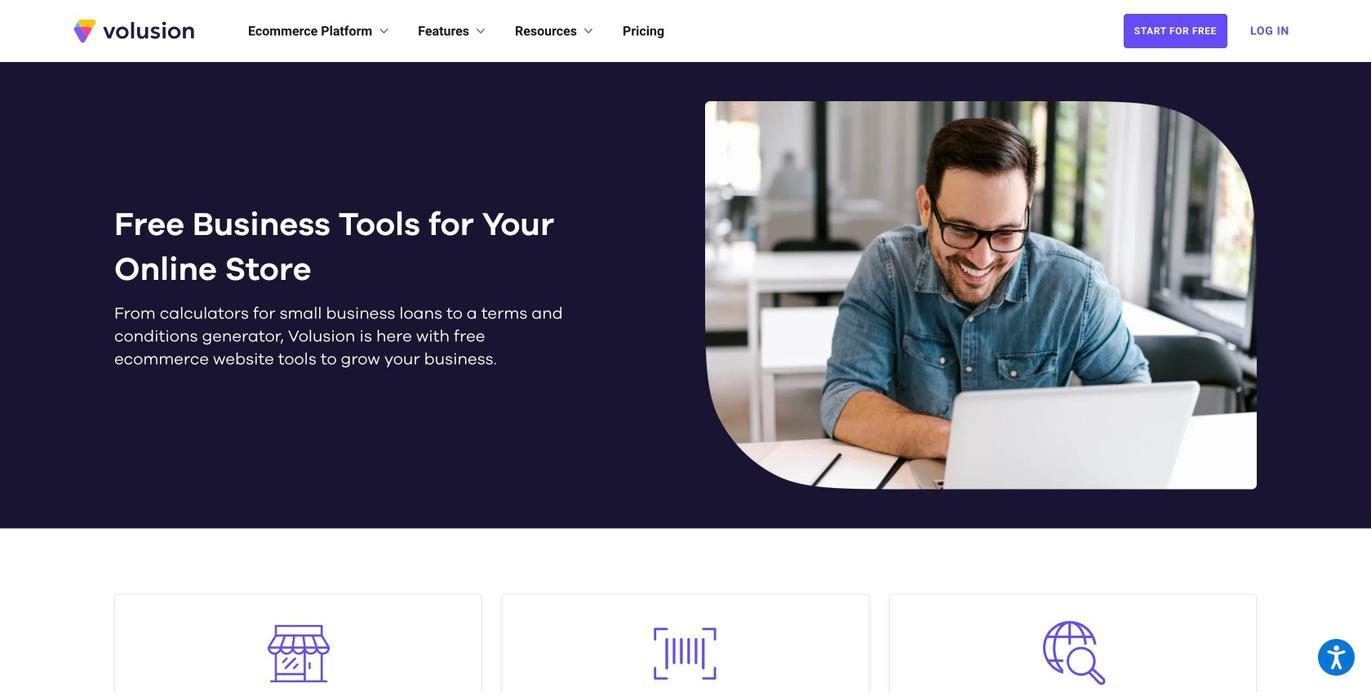 Task type: vqa. For each thing, say whether or not it's contained in the screenshot.
page
no



Task type: describe. For each thing, give the bounding box(es) containing it.
open accessibe: accessibility options, statement and help image
[[1328, 646, 1346, 670]]



